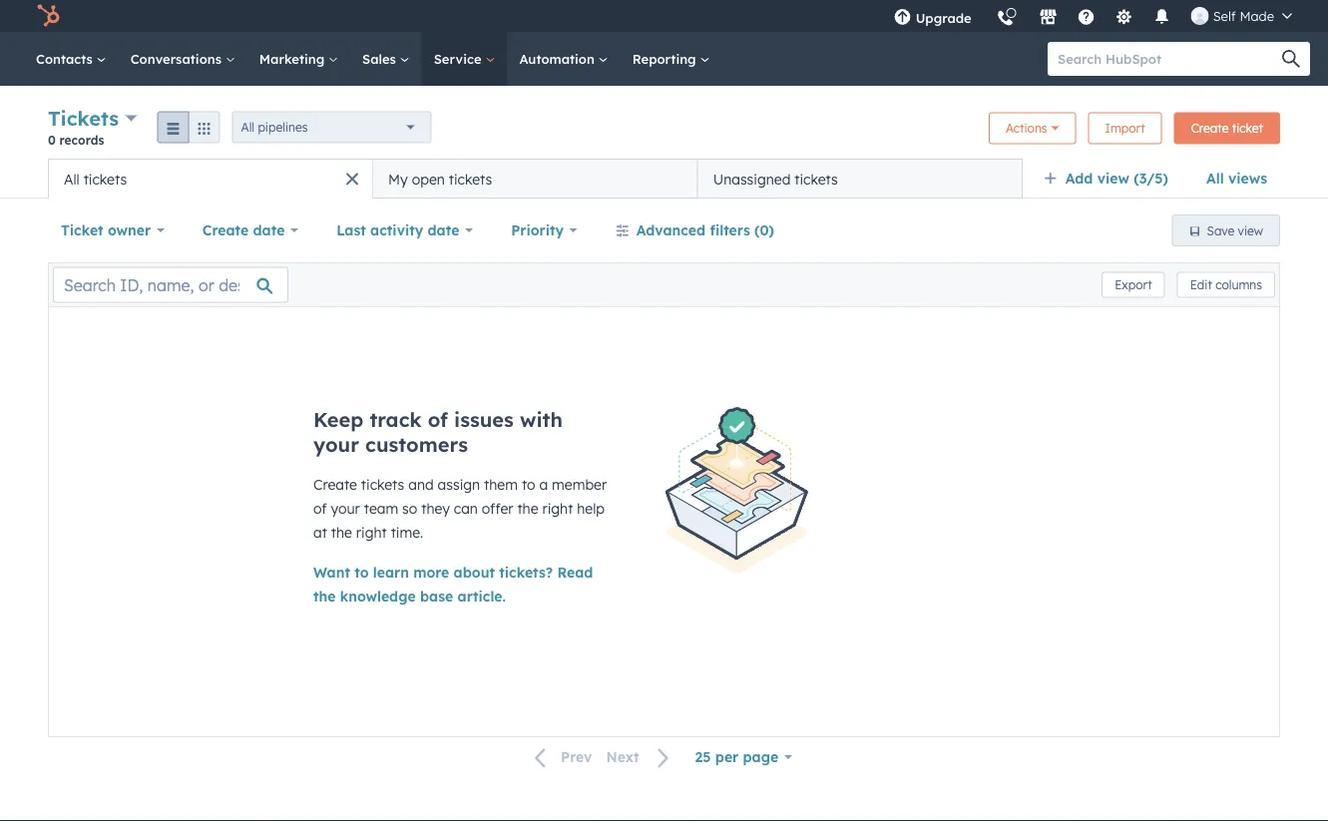 Task type: vqa. For each thing, say whether or not it's contained in the screenshot.
'User Guides' element
no



Task type: locate. For each thing, give the bounding box(es) containing it.
create down all tickets button
[[202, 222, 249, 239]]

columns
[[1216, 278, 1263, 293]]

25 per page
[[696, 749, 779, 766]]

unassigned tickets
[[714, 170, 838, 188]]

your inside the create tickets and assign them to a member of your team so they can offer the right help at the right time.
[[331, 500, 360, 518]]

upgrade
[[916, 9, 972, 26]]

ticket owner button
[[48, 211, 178, 251]]

base
[[420, 588, 454, 606]]

learn
[[373, 564, 409, 582]]

and
[[409, 476, 434, 494]]

0 vertical spatial create
[[1192, 121, 1229, 136]]

the
[[518, 500, 539, 518], [331, 524, 352, 542], [314, 588, 336, 606]]

the right offer in the left of the page
[[518, 500, 539, 518]]

group
[[157, 111, 220, 143]]

of up at
[[314, 500, 327, 518]]

ticket owner
[[61, 222, 151, 239]]

1 horizontal spatial create
[[314, 476, 357, 494]]

tickets inside the create tickets and assign them to a member of your team so they can offer the right help at the right time.
[[361, 476, 405, 494]]

right down a
[[543, 500, 573, 518]]

1 vertical spatial create
[[202, 222, 249, 239]]

1 horizontal spatial to
[[522, 476, 536, 494]]

edit
[[1191, 278, 1213, 293]]

to inside the create tickets and assign them to a member of your team so they can offer the right help at the right time.
[[522, 476, 536, 494]]

open
[[412, 170, 445, 188]]

your left "team"
[[331, 500, 360, 518]]

tickets for all tickets
[[84, 170, 127, 188]]

save view
[[1208, 223, 1264, 238]]

date inside popup button
[[253, 222, 285, 239]]

1 horizontal spatial of
[[428, 407, 448, 432]]

automation
[[520, 50, 599, 67]]

customers
[[366, 432, 468, 457]]

view right save
[[1239, 223, 1264, 238]]

1 vertical spatial your
[[331, 500, 360, 518]]

view inside button
[[1239, 223, 1264, 238]]

last activity date button
[[324, 211, 486, 251]]

0
[[48, 132, 56, 147]]

owner
[[108, 222, 151, 239]]

view right add
[[1098, 170, 1130, 187]]

all views link
[[1194, 159, 1281, 199]]

all inside button
[[64, 170, 80, 188]]

made
[[1240, 7, 1275, 24]]

create inside button
[[1192, 121, 1229, 136]]

priority
[[511, 222, 564, 239]]

date right activity
[[428, 222, 460, 239]]

of inside the create tickets and assign them to a member of your team so they can offer the right help at the right time.
[[314, 500, 327, 518]]

the right at
[[331, 524, 352, 542]]

service link
[[422, 32, 508, 86]]

team
[[364, 500, 399, 518]]

all for all tickets
[[64, 170, 80, 188]]

tickets down records
[[84, 170, 127, 188]]

0 vertical spatial view
[[1098, 170, 1130, 187]]

a
[[540, 476, 548, 494]]

all left views
[[1207, 170, 1225, 187]]

about
[[454, 564, 495, 582]]

tickets up "team"
[[361, 476, 405, 494]]

records
[[59, 132, 104, 147]]

your
[[314, 432, 359, 457], [331, 500, 360, 518]]

create inside popup button
[[202, 222, 249, 239]]

2 date from the left
[[428, 222, 460, 239]]

want to learn more about tickets? read the knowledge base article.
[[314, 564, 593, 606]]

tickets right unassigned
[[795, 170, 838, 188]]

they
[[422, 500, 450, 518]]

1 horizontal spatial all
[[241, 120, 255, 135]]

2 vertical spatial the
[[314, 588, 336, 606]]

right
[[543, 500, 573, 518], [356, 524, 387, 542]]

2 vertical spatial create
[[314, 476, 357, 494]]

0 horizontal spatial to
[[355, 564, 369, 582]]

search button
[[1273, 42, 1311, 76]]

tickets for create tickets and assign them to a member of your team so they can offer the right help at the right time.
[[361, 476, 405, 494]]

tickets for unassigned tickets
[[795, 170, 838, 188]]

import button
[[1089, 112, 1163, 144]]

of right the track
[[428, 407, 448, 432]]

tickets inside unassigned tickets button
[[795, 170, 838, 188]]

add
[[1066, 170, 1094, 187]]

0 vertical spatial to
[[522, 476, 536, 494]]

advanced
[[637, 222, 706, 239]]

all down 0 records
[[64, 170, 80, 188]]

assign
[[438, 476, 480, 494]]

per
[[716, 749, 739, 766]]

menu
[[882, 0, 1305, 39]]

all
[[241, 120, 255, 135], [1207, 170, 1225, 187], [64, 170, 80, 188]]

menu containing self made
[[882, 0, 1305, 39]]

group inside tickets banner
[[157, 111, 220, 143]]

right down "team"
[[356, 524, 387, 542]]

1 vertical spatial view
[[1239, 223, 1264, 238]]

1 horizontal spatial view
[[1239, 223, 1264, 238]]

offer
[[482, 500, 514, 518]]

service
[[434, 50, 486, 67]]

ticket
[[61, 222, 103, 239]]

date
[[253, 222, 285, 239], [428, 222, 460, 239]]

article.
[[458, 588, 506, 606]]

your left the track
[[314, 432, 359, 457]]

hubspot image
[[36, 4, 60, 28]]

0 vertical spatial of
[[428, 407, 448, 432]]

1 vertical spatial the
[[331, 524, 352, 542]]

1 horizontal spatial right
[[543, 500, 573, 518]]

0 horizontal spatial create
[[202, 222, 249, 239]]

create inside the create tickets and assign them to a member of your team so they can offer the right help at the right time.
[[314, 476, 357, 494]]

unassigned
[[714, 170, 791, 188]]

1 date from the left
[[253, 222, 285, 239]]

0 horizontal spatial all
[[64, 170, 80, 188]]

create for create date
[[202, 222, 249, 239]]

advanced filters (0) button
[[603, 211, 788, 251]]

export button
[[1102, 272, 1166, 298]]

to
[[522, 476, 536, 494], [355, 564, 369, 582]]

create left ticket
[[1192, 121, 1229, 136]]

0 vertical spatial your
[[314, 432, 359, 457]]

0 horizontal spatial date
[[253, 222, 285, 239]]

1 vertical spatial to
[[355, 564, 369, 582]]

your inside keep track of issues with your customers
[[314, 432, 359, 457]]

the inside want to learn more about tickets? read the knowledge base article.
[[314, 588, 336, 606]]

all inside popup button
[[241, 120, 255, 135]]

the down want
[[314, 588, 336, 606]]

0 horizontal spatial view
[[1098, 170, 1130, 187]]

2 horizontal spatial create
[[1192, 121, 1229, 136]]

create up at
[[314, 476, 357, 494]]

page
[[743, 749, 779, 766]]

2 horizontal spatial all
[[1207, 170, 1225, 187]]

marketplaces image
[[1040, 9, 1058, 27]]

tickets inside my open tickets button
[[449, 170, 492, 188]]

to up knowledge
[[355, 564, 369, 582]]

create ticket
[[1192, 121, 1264, 136]]

of inside keep track of issues with your customers
[[428, 407, 448, 432]]

self
[[1214, 7, 1237, 24]]

1 vertical spatial of
[[314, 500, 327, 518]]

last
[[337, 222, 366, 239]]

view inside "popup button"
[[1098, 170, 1130, 187]]

contacts
[[36, 50, 97, 67]]

want to learn more about tickets? read the knowledge base article. link
[[314, 564, 593, 606]]

to left a
[[522, 476, 536, 494]]

view
[[1098, 170, 1130, 187], [1239, 223, 1264, 238]]

tickets right open
[[449, 170, 492, 188]]

member
[[552, 476, 607, 494]]

0 horizontal spatial right
[[356, 524, 387, 542]]

1 horizontal spatial date
[[428, 222, 460, 239]]

automation link
[[508, 32, 621, 86]]

self made button
[[1180, 0, 1305, 32]]

0 vertical spatial right
[[543, 500, 573, 518]]

upgrade image
[[894, 9, 912, 27]]

to inside want to learn more about tickets? read the knowledge base article.
[[355, 564, 369, 582]]

help button
[[1070, 0, 1104, 32]]

date down all tickets button
[[253, 222, 285, 239]]

0 horizontal spatial of
[[314, 500, 327, 518]]

of
[[428, 407, 448, 432], [314, 500, 327, 518]]

tickets inside all tickets button
[[84, 170, 127, 188]]

all left the pipelines
[[241, 120, 255, 135]]



Task type: describe. For each thing, give the bounding box(es) containing it.
priority button
[[498, 211, 591, 251]]

advanced filters (0)
[[637, 222, 775, 239]]

issues
[[454, 407, 514, 432]]

actions button
[[989, 112, 1077, 144]]

my
[[388, 170, 408, 188]]

reporting
[[633, 50, 700, 67]]

more
[[413, 564, 450, 582]]

all for all pipelines
[[241, 120, 255, 135]]

sales
[[362, 50, 400, 67]]

conversations
[[131, 50, 225, 67]]

create ticket button
[[1175, 112, 1281, 144]]

create for create ticket
[[1192, 121, 1229, 136]]

contacts link
[[24, 32, 119, 86]]

all tickets button
[[48, 159, 373, 199]]

notifications image
[[1154, 9, 1172, 27]]

calling icon image
[[997, 10, 1015, 28]]

25 per page button
[[683, 738, 806, 778]]

want
[[314, 564, 350, 582]]

marketing
[[259, 50, 329, 67]]

add view (3/5) button
[[1031, 159, 1194, 199]]

search image
[[1283, 50, 1301, 68]]

pipelines
[[258, 120, 308, 135]]

edit columns
[[1191, 278, 1263, 293]]

all pipelines
[[241, 120, 308, 135]]

unassigned tickets button
[[698, 159, 1023, 199]]

calling icon button
[[989, 2, 1023, 31]]

all pipelines button
[[232, 111, 432, 143]]

add view (3/5)
[[1066, 170, 1169, 187]]

with
[[520, 407, 563, 432]]

my open tickets button
[[373, 159, 698, 199]]

1 vertical spatial right
[[356, 524, 387, 542]]

sales link
[[350, 32, 422, 86]]

hubspot link
[[24, 4, 75, 28]]

ruby anderson image
[[1192, 7, 1210, 25]]

(3/5)
[[1134, 170, 1169, 187]]

create for create tickets and assign them to a member of your team so they can offer the right help at the right time.
[[314, 476, 357, 494]]

create tickets and assign them to a member of your team so they can offer the right help at the right time.
[[314, 476, 607, 542]]

create date
[[202, 222, 285, 239]]

date inside popup button
[[428, 222, 460, 239]]

ticket
[[1233, 121, 1264, 136]]

filters
[[710, 222, 751, 239]]

settings image
[[1116, 9, 1134, 27]]

marketing link
[[247, 32, 350, 86]]

knowledge
[[340, 588, 416, 606]]

create date button
[[190, 211, 312, 251]]

view for add
[[1098, 170, 1130, 187]]

view for save
[[1239, 223, 1264, 238]]

Search HubSpot search field
[[1048, 42, 1293, 76]]

self made
[[1214, 7, 1275, 24]]

Search ID, name, or description search field
[[53, 267, 289, 303]]

next
[[606, 749, 640, 766]]

track
[[370, 407, 422, 432]]

activity
[[371, 222, 424, 239]]

prev button
[[523, 745, 599, 771]]

them
[[484, 476, 518, 494]]

notifications button
[[1146, 0, 1180, 32]]

reporting link
[[621, 32, 722, 86]]

tickets button
[[48, 104, 137, 133]]

all tickets
[[64, 170, 127, 188]]

all for all views
[[1207, 170, 1225, 187]]

read
[[558, 564, 593, 582]]

tickets
[[48, 106, 119, 131]]

views
[[1229, 170, 1268, 187]]

save
[[1208, 223, 1235, 238]]

so
[[402, 500, 418, 518]]

time.
[[391, 524, 424, 542]]

save view button
[[1173, 215, 1281, 247]]

conversations link
[[119, 32, 247, 86]]

tickets?
[[500, 564, 553, 582]]

marketplaces button
[[1028, 0, 1070, 32]]

next button
[[599, 745, 683, 771]]

settings link
[[1104, 0, 1146, 32]]

pagination navigation
[[523, 745, 683, 771]]

(0)
[[755, 222, 775, 239]]

can
[[454, 500, 478, 518]]

help
[[577, 500, 605, 518]]

help image
[[1078, 9, 1096, 27]]

my open tickets
[[388, 170, 492, 188]]

import
[[1106, 121, 1146, 136]]

tickets banner
[[48, 104, 1281, 159]]

edit columns button
[[1178, 272, 1276, 298]]

0 records
[[48, 132, 104, 147]]

actions
[[1006, 121, 1048, 136]]

last activity date
[[337, 222, 460, 239]]

0 vertical spatial the
[[518, 500, 539, 518]]



